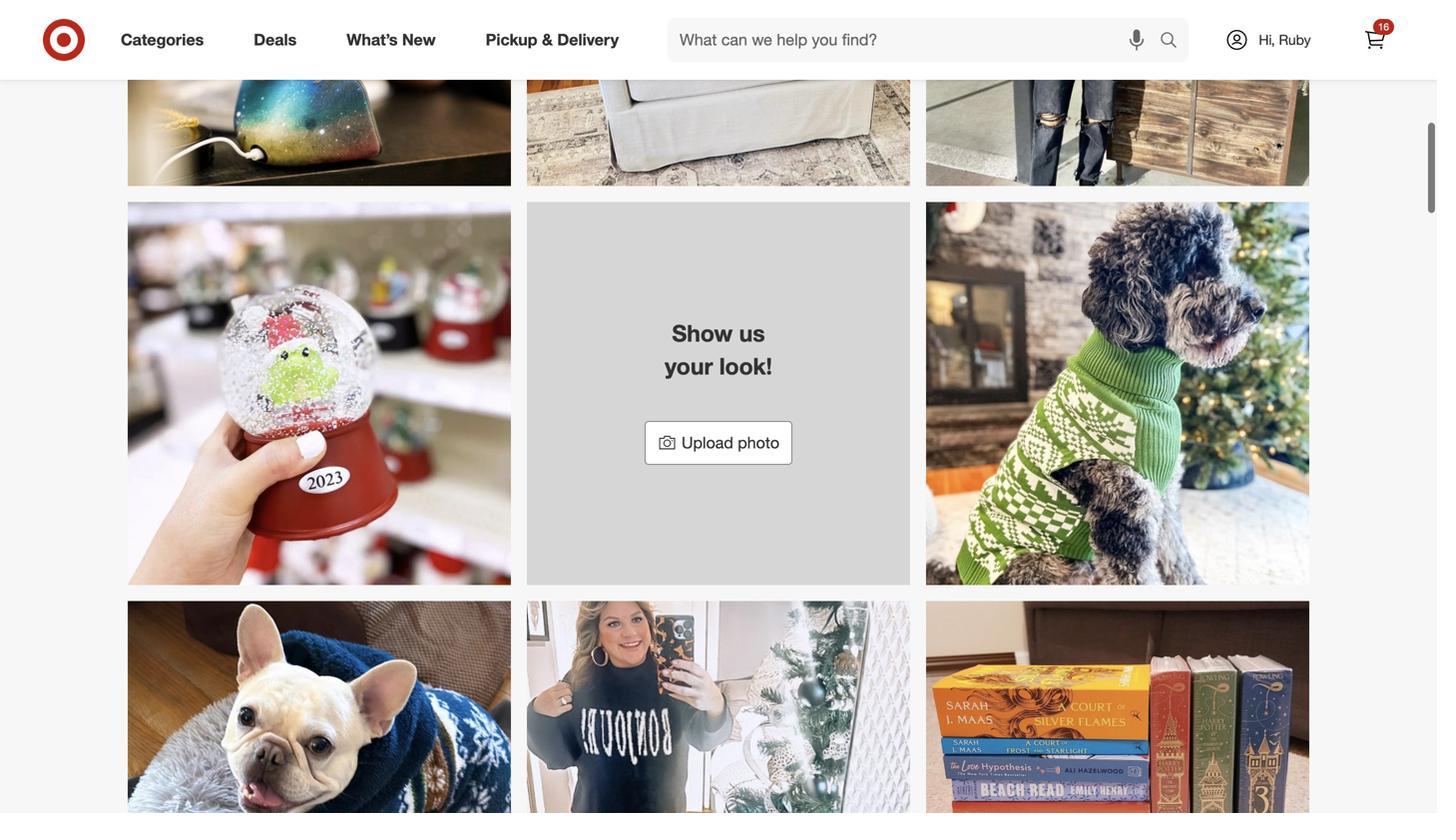 Task type: describe. For each thing, give the bounding box(es) containing it.
us
[[739, 319, 765, 347]]

categories link
[[104, 18, 229, 62]]

pickup & delivery
[[486, 30, 619, 49]]

user image by @sheshe830 image
[[527, 602, 910, 813]]

pickup & delivery link
[[469, 18, 644, 62]]

upload photo button
[[645, 421, 793, 465]]

what's
[[347, 30, 398, 49]]

look!
[[719, 352, 772, 380]]

hi, ruby
[[1259, 31, 1311, 48]]

user image by @ohtarget image
[[128, 202, 511, 586]]

user image by @this.dood.teddi image
[[926, 202, 1310, 586]]

your
[[665, 352, 713, 380]]

user image by @jeanlovesbooks image
[[926, 602, 1310, 813]]

show
[[672, 319, 733, 347]]

show us your look!
[[665, 319, 772, 380]]

deals
[[254, 30, 297, 49]]

16 link
[[1353, 18, 1397, 62]]

user image by @asekyb image
[[128, 0, 511, 186]]

hi,
[[1259, 31, 1275, 48]]

user image by @win.the.frenchie image
[[128, 602, 511, 813]]

ruby
[[1279, 31, 1311, 48]]

search
[[1151, 32, 1199, 51]]

categories
[[121, 30, 204, 49]]



Task type: vqa. For each thing, say whether or not it's contained in the screenshot.
Delivery
yes



Task type: locate. For each thing, give the bounding box(es) containing it.
search button
[[1151, 18, 1199, 66]]

pickup
[[486, 30, 538, 49]]

what's new link
[[330, 18, 461, 62]]

what's new
[[347, 30, 436, 49]]

&
[[542, 30, 553, 49]]

What can we help you find? suggestions appear below search field
[[668, 18, 1165, 62]]

upload photo
[[682, 433, 780, 453]]

user image by @1dayatatimewithdee image
[[527, 0, 910, 186]]

delivery
[[557, 30, 619, 49]]

photo
[[738, 433, 780, 453]]

upload
[[682, 433, 733, 453]]

new
[[402, 30, 436, 49]]

user image by @houseofkoenig image
[[926, 0, 1310, 186]]

16
[[1378, 20, 1389, 33]]

deals link
[[237, 18, 322, 62]]



